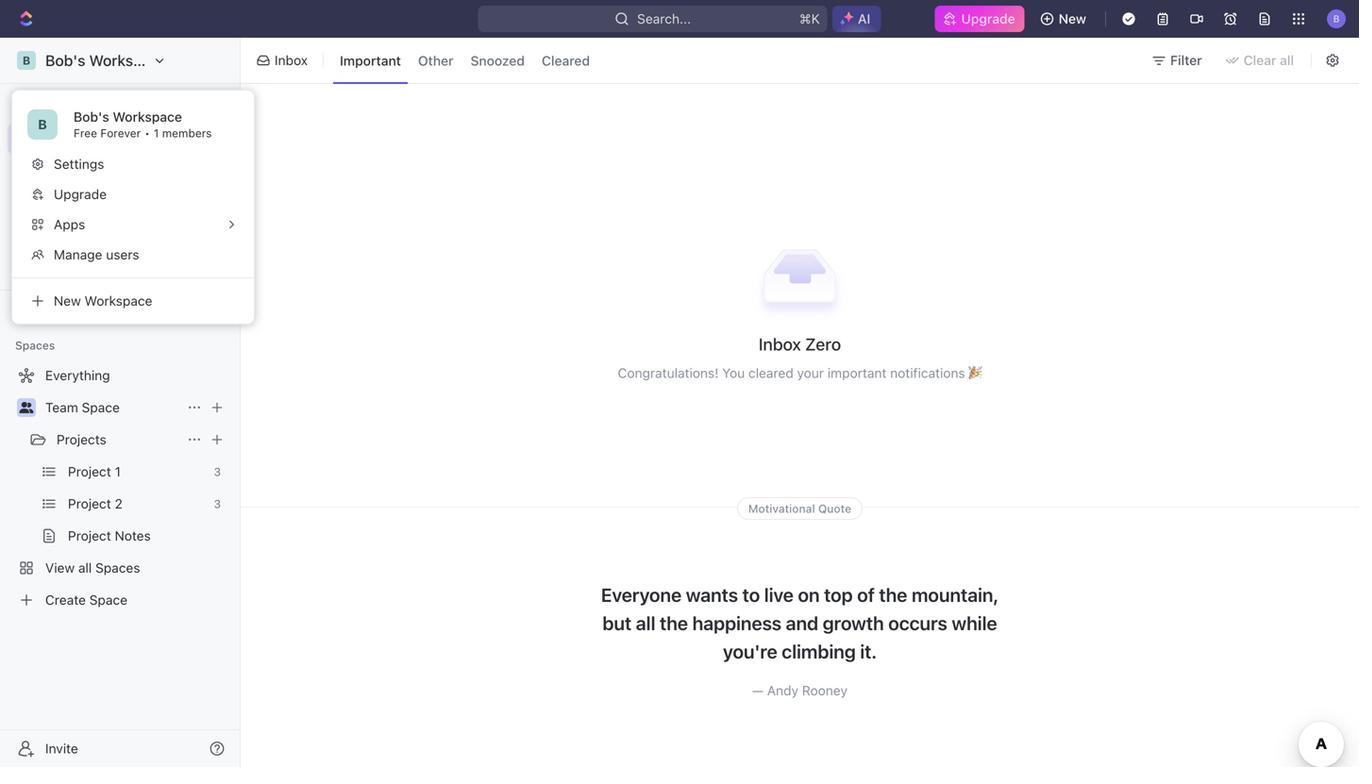 Task type: vqa. For each thing, say whether or not it's contained in the screenshot.
Projects
yes



Task type: describe. For each thing, give the bounding box(es) containing it.
new workspace
[[54, 293, 152, 309]]

users
[[106, 247, 139, 262]]

docs
[[45, 163, 76, 178]]

it.
[[860, 640, 877, 663]]

motivational
[[748, 502, 815, 515]]

—
[[752, 683, 764, 699]]

projects link
[[57, 425, 179, 455]]

all inside everyone wants to live on top of the mountain, but all the happiness and growth occurs while you're climbing it.
[[636, 612, 655, 634]]

rooney
[[802, 683, 848, 699]]

invite
[[45, 741, 78, 757]]

1 horizontal spatial upgrade
[[961, 11, 1015, 26]]

inbox zero
[[759, 334, 841, 354]]

settings button
[[20, 149, 246, 179]]

space
[[82, 400, 120, 415]]

clear all button
[[1217, 45, 1305, 76]]

important button
[[333, 45, 408, 76]]

while
[[952, 612, 997, 634]]

spaces
[[15, 339, 55, 352]]

1 members
[[154, 126, 212, 140]]

team
[[45, 400, 78, 415]]

important
[[340, 53, 401, 68]]

timesheets link
[[8, 220, 232, 250]]

apps button
[[20, 210, 246, 240]]

manage
[[54, 247, 102, 262]]

workspace inside sidebar navigation
[[89, 51, 167, 69]]

dashboards link
[[8, 188, 232, 218]]

— andy rooney
[[752, 683, 848, 699]]

andy
[[767, 683, 799, 699]]

upgrade button
[[20, 179, 246, 210]]

forever
[[100, 126, 141, 140]]

quote
[[818, 502, 851, 515]]

inbox inside sidebar navigation
[[45, 131, 79, 146]]

other
[[418, 53, 454, 68]]

everyone wants to live on top of the mountain, but all the happiness and growth occurs while you're climbing it.
[[601, 584, 999, 663]]

snoozed button
[[464, 45, 531, 76]]

favorites
[[15, 307, 65, 320]]

search...
[[637, 11, 691, 26]]

favorites button
[[8, 302, 84, 325]]

1
[[154, 126, 159, 140]]

bob's inside sidebar navigation
[[45, 51, 85, 69]]

clear
[[1244, 52, 1276, 68]]

user group image
[[19, 402, 34, 413]]

other button
[[411, 45, 460, 76]]

cleared
[[748, 365, 794, 381]]

workspace inside button
[[85, 293, 152, 309]]

and
[[786, 612, 818, 634]]

team space
[[45, 400, 120, 415]]

cleared button
[[535, 45, 597, 76]]

cleared
[[542, 53, 590, 68]]

1 vertical spatial bob's
[[74, 109, 109, 125]]

upgrade inside button
[[54, 186, 107, 202]]

new workspace button
[[20, 286, 246, 316]]

⌘k
[[800, 11, 820, 26]]

congratulations! you cleared your important notifications 🎉
[[618, 365, 982, 381]]

new for new
[[1059, 11, 1086, 26]]

everyone
[[601, 584, 682, 606]]

bob's workspace for bottommost bob's workspace, , element
[[74, 109, 182, 125]]

dashboards
[[45, 195, 119, 210]]

growth
[[823, 612, 884, 634]]

b inside navigation
[[22, 54, 30, 67]]

settings
[[54, 156, 104, 172]]

notifications
[[890, 365, 965, 381]]

tab list containing important
[[329, 34, 600, 87]]

you
[[722, 365, 745, 381]]

clear all
[[1244, 52, 1294, 68]]

new for new workspace
[[54, 293, 81, 309]]

projects
[[57, 432, 106, 447]]

inbox link
[[8, 124, 232, 154]]



Task type: locate. For each thing, give the bounding box(es) containing it.
inbox
[[275, 52, 308, 68], [45, 131, 79, 146], [759, 334, 801, 354]]

all
[[1280, 52, 1294, 68], [636, 612, 655, 634]]

bob's up home
[[45, 51, 85, 69]]

upgrade down settings
[[54, 186, 107, 202]]

upgrade link
[[935, 6, 1025, 32]]

bob's workspace up the forever
[[74, 109, 182, 125]]

0 vertical spatial workspace
[[89, 51, 167, 69]]

1 vertical spatial b
[[38, 117, 47, 132]]

tree inside sidebar navigation
[[8, 361, 232, 615]]

1 vertical spatial all
[[636, 612, 655, 634]]

bob's workspace
[[45, 51, 167, 69], [74, 109, 182, 125]]

congratulations!
[[618, 365, 719, 381]]

2 vertical spatial workspace
[[85, 293, 152, 309]]

0 vertical spatial upgrade
[[961, 11, 1015, 26]]

climbing
[[782, 640, 856, 663]]

live
[[764, 584, 794, 606]]

0 horizontal spatial inbox
[[45, 131, 79, 146]]

1 horizontal spatial new
[[1059, 11, 1086, 26]]

inbox up the cleared
[[759, 334, 801, 354]]

1 vertical spatial the
[[660, 612, 688, 634]]

mountain,
[[912, 584, 999, 606]]

the down everyone
[[660, 612, 688, 634]]

0 vertical spatial all
[[1280, 52, 1294, 68]]

sidebar navigation
[[0, 38, 241, 767]]

2 vertical spatial inbox
[[759, 334, 801, 354]]

new button
[[1032, 4, 1098, 34]]

the right the of
[[879, 584, 907, 606]]

important
[[828, 365, 887, 381]]

1 vertical spatial inbox
[[45, 131, 79, 146]]

on
[[798, 584, 820, 606]]

0 vertical spatial bob's workspace, , element
[[17, 51, 36, 70]]

of
[[857, 584, 875, 606]]

all right but
[[636, 612, 655, 634]]

0 horizontal spatial new
[[54, 293, 81, 309]]

workspace
[[89, 51, 167, 69], [113, 109, 182, 125], [85, 293, 152, 309]]

zero
[[805, 334, 841, 354]]

happiness
[[692, 612, 782, 634]]

wants
[[686, 584, 738, 606]]

workspace up home link
[[89, 51, 167, 69]]

bob's workspace for bob's workspace, , element inside sidebar navigation
[[45, 51, 167, 69]]

bob's up free
[[74, 109, 109, 125]]

1 vertical spatial new
[[54, 293, 81, 309]]

2 horizontal spatial inbox
[[759, 334, 801, 354]]

1 horizontal spatial all
[[1280, 52, 1294, 68]]

timesheets
[[45, 227, 116, 243]]

bob's workspace, , element
[[17, 51, 36, 70], [27, 109, 58, 140]]

but
[[603, 612, 632, 634]]

b
[[22, 54, 30, 67], [38, 117, 47, 132]]

bob's
[[45, 51, 85, 69], [74, 109, 109, 125]]

bob's workspace, , element inside sidebar navigation
[[17, 51, 36, 70]]

1 vertical spatial bob's workspace
[[74, 109, 182, 125]]

manage users button
[[20, 240, 246, 270]]

inbox up settings
[[45, 131, 79, 146]]

bob's workspace inside sidebar navigation
[[45, 51, 167, 69]]

inbox left important
[[275, 52, 308, 68]]

top
[[824, 584, 853, 606]]

workspace down users
[[85, 293, 152, 309]]

home
[[45, 99, 81, 114]]

new down manage
[[54, 293, 81, 309]]

0 horizontal spatial b
[[22, 54, 30, 67]]

1 horizontal spatial the
[[879, 584, 907, 606]]

free forever
[[74, 126, 141, 140]]

0 horizontal spatial all
[[636, 612, 655, 634]]

to
[[742, 584, 760, 606]]

0 vertical spatial bob's workspace
[[45, 51, 167, 69]]

0 vertical spatial the
[[879, 584, 907, 606]]

1 horizontal spatial inbox
[[275, 52, 308, 68]]

tree containing team space
[[8, 361, 232, 615]]

workspace up 1
[[113, 109, 182, 125]]

0 vertical spatial inbox
[[275, 52, 308, 68]]

all inside button
[[1280, 52, 1294, 68]]

your
[[797, 365, 824, 381]]

tab list
[[329, 34, 600, 87]]

1 horizontal spatial b
[[38, 117, 47, 132]]

1 vertical spatial upgrade
[[54, 186, 107, 202]]

0 vertical spatial new
[[1059, 11, 1086, 26]]

0 horizontal spatial the
[[660, 612, 688, 634]]

snoozed
[[471, 53, 525, 68]]

team space link
[[45, 393, 179, 423]]

bob's workspace up home link
[[45, 51, 167, 69]]

apps
[[54, 217, 85, 232]]

upgrade left new button
[[961, 11, 1015, 26]]

free
[[74, 126, 97, 140]]

all right clear
[[1280, 52, 1294, 68]]

1 vertical spatial bob's workspace, , element
[[27, 109, 58, 140]]

docs link
[[8, 156, 232, 186]]

tree
[[8, 361, 232, 615]]

occurs
[[888, 612, 947, 634]]

0 horizontal spatial upgrade
[[54, 186, 107, 202]]

the
[[879, 584, 907, 606], [660, 612, 688, 634]]

members
[[162, 126, 212, 140]]

🎉
[[969, 365, 982, 381]]

home link
[[8, 92, 232, 122]]

0 vertical spatial bob's
[[45, 51, 85, 69]]

upgrade
[[961, 11, 1015, 26], [54, 186, 107, 202]]

manage users
[[54, 247, 139, 262]]

you're
[[723, 640, 778, 663]]

new right upgrade link
[[1059, 11, 1086, 26]]

1 vertical spatial workspace
[[113, 109, 182, 125]]

motivational quote
[[748, 502, 851, 515]]

new
[[1059, 11, 1086, 26], [54, 293, 81, 309]]

0 vertical spatial b
[[22, 54, 30, 67]]



